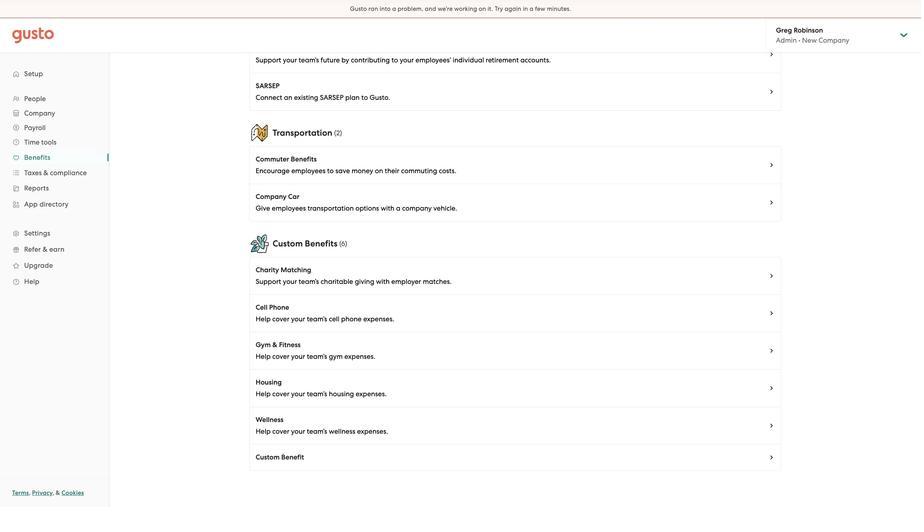 Task type: locate. For each thing, give the bounding box(es) containing it.
2 cover from the top
[[272, 353, 290, 361]]

your down fitness
[[291, 353, 305, 361]]

compliance
[[50, 169, 87, 177]]

help down the gym
[[256, 353, 271, 361]]

help down cell on the left
[[256, 315, 271, 323]]

matches.
[[423, 278, 452, 286]]

gusto
[[350, 5, 367, 12]]

to right contributing
[[392, 56, 398, 64]]

team's
[[299, 56, 319, 64], [299, 278, 319, 286], [307, 315, 327, 323], [307, 353, 327, 361], [307, 390, 327, 398], [307, 428, 327, 436]]

team's inside wellness help cover your team's wellness expenses.
[[307, 428, 327, 436]]

working
[[455, 5, 477, 12]]

terms
[[12, 490, 29, 497]]

team's left future
[[299, 56, 319, 64]]

cookies button
[[62, 489, 84, 498]]

company inside company car give employees transportation options with a company vehicle.
[[256, 193, 287, 201]]

& right taxes
[[43, 169, 48, 177]]

0 vertical spatial support
[[256, 56, 281, 64]]

admin
[[777, 36, 797, 44]]

employees inside commuter benefits encourage employees to save money on their commuting costs.
[[292, 167, 326, 175]]

housing help cover your team's housing expenses.
[[256, 379, 387, 398]]

1 support from the top
[[256, 56, 281, 64]]

team's inside charity matching support your team's charitable giving with employer matches.
[[299, 278, 319, 286]]

your down matching
[[283, 278, 297, 286]]

0 vertical spatial (
[[334, 129, 336, 137]]

3 opens in current tab image from the top
[[769, 310, 775, 317]]

1 horizontal spatial (
[[339, 240, 341, 248]]

individual
[[453, 56, 484, 64]]

a
[[393, 5, 396, 12], [530, 5, 534, 12], [396, 204, 401, 212]]

& inside 'link'
[[43, 246, 48, 254]]

) up commuter benefits encourage employees to save money on their commuting costs. in the top of the page
[[340, 129, 342, 137]]

on
[[479, 5, 486, 12], [375, 167, 383, 175]]

housing
[[256, 379, 282, 387]]

privacy
[[32, 490, 52, 497]]

custom up matching
[[273, 239, 303, 249]]

list containing commuter benefits
[[249, 146, 782, 222]]

team's left the cell
[[307, 315, 327, 323]]

1 vertical spatial custom
[[256, 454, 280, 462]]

cell
[[256, 304, 268, 312]]

1 vertical spatial to
[[362, 94, 368, 102]]

costs.
[[439, 167, 457, 175]]

1 horizontal spatial company
[[256, 193, 287, 201]]

team's for housing
[[307, 390, 327, 398]]

time
[[24, 138, 40, 146]]

0 vertical spatial sarsep
[[256, 82, 280, 90]]

with right options
[[381, 204, 395, 212]]

1 horizontal spatial ,
[[52, 490, 54, 497]]

& right the gym
[[273, 341, 278, 350]]

1 horizontal spatial )
[[345, 240, 347, 248]]

with right giving
[[376, 278, 390, 286]]

( inside transportation ( 2 )
[[334, 129, 336, 137]]

4 opens in current tab image from the top
[[769, 385, 775, 392]]

1 horizontal spatial on
[[479, 5, 486, 12]]

0 vertical spatial employees
[[292, 167, 326, 175]]

) up charity matching support your team's charitable giving with employer matches.
[[345, 240, 347, 248]]

cell phone help cover your team's cell phone expenses.
[[256, 304, 395, 323]]

2 vertical spatial to
[[327, 167, 334, 175]]

gusto navigation element
[[0, 53, 109, 303]]

4 opens in current tab image from the top
[[769, 273, 775, 279]]

employees'
[[416, 56, 451, 64]]

) inside custom benefits ( 6 )
[[345, 240, 347, 248]]

1 vertical spatial )
[[345, 240, 347, 248]]

home image
[[12, 27, 54, 43]]

your inside cell phone help cover your team's cell phone expenses.
[[291, 315, 305, 323]]

terms , privacy , & cookies
[[12, 490, 84, 497]]

team's for wellness
[[307, 428, 327, 436]]

0 horizontal spatial on
[[375, 167, 383, 175]]

benefits inside gusto navigation element
[[24, 154, 50, 162]]

team's inside sep-ira support your team's future by contributing to your employees' individual retirement accounts.
[[299, 56, 319, 64]]

benefits down time tools
[[24, 154, 50, 162]]

5 opens in current tab image from the top
[[769, 348, 775, 354]]

to left save
[[327, 167, 334, 175]]

3 opens in current tab image from the top
[[769, 162, 775, 169]]

cover down fitness
[[272, 353, 290, 361]]

( inside custom benefits ( 6 )
[[339, 240, 341, 248]]

team's left gym
[[307, 353, 327, 361]]

team's left wellness
[[307, 428, 327, 436]]

cover
[[272, 315, 290, 323], [272, 353, 290, 361], [272, 390, 290, 398], [272, 428, 290, 436]]

& left earn
[[43, 246, 48, 254]]

&
[[43, 169, 48, 177], [43, 246, 48, 254], [273, 341, 278, 350], [56, 490, 60, 497]]

benefits for commuter
[[291, 155, 317, 164]]

expenses. right housing
[[356, 390, 387, 398]]

opens in current tab image for charity matching
[[769, 273, 775, 279]]

on left it.
[[479, 5, 486, 12]]

cover down housing
[[272, 390, 290, 398]]

opens in current tab image for cell phone
[[769, 310, 775, 317]]

help link
[[8, 275, 101, 289]]

(
[[334, 129, 336, 137], [339, 240, 341, 248]]

0 horizontal spatial company
[[24, 109, 55, 117]]

wellness
[[256, 416, 284, 425]]

2 , from the left
[[52, 490, 54, 497]]

existing
[[294, 94, 318, 102]]

employees down car
[[272, 204, 306, 212]]

gym & fitness help cover your team's gym expenses.
[[256, 341, 376, 361]]

help down upgrade
[[24, 278, 39, 286]]

their
[[385, 167, 400, 175]]

earn
[[49, 246, 64, 254]]

list containing sep-ira
[[249, 0, 782, 111]]

a inside company car give employees transportation options with a company vehicle.
[[396, 204, 401, 212]]

1 horizontal spatial sarsep
[[320, 94, 344, 102]]

company inside dropdown button
[[24, 109, 55, 117]]

and
[[425, 5, 436, 12]]

expenses. right gym
[[345, 353, 376, 361]]

opens in current tab image for wellness
[[769, 423, 775, 429]]

2 opens in current tab image from the top
[[769, 89, 775, 95]]

0 vertical spatial with
[[381, 204, 395, 212]]

your up wellness help cover your team's wellness expenses.
[[291, 390, 305, 398]]

help
[[24, 278, 39, 286], [256, 315, 271, 323], [256, 353, 271, 361], [256, 390, 271, 398], [256, 428, 271, 436]]

to
[[392, 56, 398, 64], [362, 94, 368, 102], [327, 167, 334, 175]]

a right into
[[393, 5, 396, 12]]

help inside gym & fitness help cover your team's gym expenses.
[[256, 353, 271, 361]]

your up fitness
[[291, 315, 305, 323]]

to inside commuter benefits encourage employees to save money on their commuting costs.
[[327, 167, 334, 175]]

robinson
[[794, 26, 824, 35]]

commuting
[[401, 167, 437, 175]]

cover inside wellness help cover your team's wellness expenses.
[[272, 428, 290, 436]]

company down people at the left top
[[24, 109, 55, 117]]

1 vertical spatial with
[[376, 278, 390, 286]]

, left cookies
[[52, 490, 54, 497]]

greg robinson admin • new company
[[777, 26, 850, 44]]

team's for charity matching
[[299, 278, 319, 286]]

future
[[321, 56, 340, 64]]

team's inside gym & fitness help cover your team's gym expenses.
[[307, 353, 327, 361]]

time tools button
[[8, 135, 101, 150]]

support down the charity
[[256, 278, 281, 286]]

opens in current tab image for commuter benefits
[[769, 162, 775, 169]]

support inside sep-ira support your team's future by contributing to your employees' individual retirement accounts.
[[256, 56, 281, 64]]

0 vertical spatial custom
[[273, 239, 303, 249]]

1 vertical spatial company
[[24, 109, 55, 117]]

0 vertical spatial company
[[819, 36, 850, 44]]

help down wellness
[[256, 428, 271, 436]]

7 opens in current tab image from the top
[[769, 455, 775, 461]]

expenses. right wellness
[[357, 428, 388, 436]]

a left company at the top of the page
[[396, 204, 401, 212]]

•
[[799, 36, 801, 44]]

1 vertical spatial on
[[375, 167, 383, 175]]

1 opens in current tab image from the top
[[769, 51, 775, 58]]

1 horizontal spatial to
[[362, 94, 368, 102]]

0 vertical spatial to
[[392, 56, 398, 64]]

0 vertical spatial on
[[479, 5, 486, 12]]

team's left housing
[[307, 390, 327, 398]]

sarsep up connect
[[256, 82, 280, 90]]

2 horizontal spatial to
[[392, 56, 398, 64]]

company
[[402, 204, 432, 212]]

to right plan
[[362, 94, 368, 102]]

people
[[24, 95, 46, 103]]

team's down matching
[[299, 278, 319, 286]]

6
[[341, 240, 345, 248]]

1 vertical spatial employees
[[272, 204, 306, 212]]

( right transportation
[[334, 129, 336, 137]]

0 horizontal spatial ,
[[29, 490, 31, 497]]

refer
[[24, 246, 41, 254]]

giving
[[355, 278, 375, 286]]

upgrade
[[24, 262, 53, 270]]

expenses.
[[364, 315, 395, 323], [345, 353, 376, 361], [356, 390, 387, 398], [357, 428, 388, 436]]

company inside greg robinson admin • new company
[[819, 36, 850, 44]]

on left their
[[375, 167, 383, 175]]

app directory link
[[8, 197, 101, 212]]

benefits down transportation
[[291, 155, 317, 164]]

into
[[380, 5, 391, 12]]

3 cover from the top
[[272, 390, 290, 398]]

list
[[249, 0, 782, 111], [0, 92, 109, 290], [249, 146, 782, 222], [249, 257, 782, 471]]

ran
[[369, 5, 378, 12]]

team's inside housing help cover your team's housing expenses.
[[307, 390, 327, 398]]

company right new
[[819, 36, 850, 44]]

settings link
[[8, 226, 101, 241]]

0 vertical spatial )
[[340, 129, 342, 137]]

2 support from the top
[[256, 278, 281, 286]]

& for compliance
[[43, 169, 48, 177]]

2 vertical spatial company
[[256, 193, 287, 201]]

employees up car
[[292, 167, 326, 175]]

4 cover from the top
[[272, 428, 290, 436]]

problem,
[[398, 5, 424, 12]]

benefits left 6
[[305, 239, 338, 249]]

opens in current tab image for sep-ira
[[769, 51, 775, 58]]

1 vertical spatial (
[[339, 240, 341, 248]]

)
[[340, 129, 342, 137], [345, 240, 347, 248]]

tools
[[41, 138, 57, 146]]

2 horizontal spatial company
[[819, 36, 850, 44]]

list containing people
[[0, 92, 109, 290]]

& inside gym & fitness help cover your team's gym expenses.
[[273, 341, 278, 350]]

your up benefit
[[291, 428, 305, 436]]

custom inside "button"
[[256, 454, 280, 462]]

cover down phone
[[272, 315, 290, 323]]

expenses. inside gym & fitness help cover your team's gym expenses.
[[345, 353, 376, 361]]

benefits inside commuter benefits encourage employees to save money on their commuting costs.
[[291, 155, 317, 164]]

1 cover from the top
[[272, 315, 290, 323]]

give
[[256, 204, 270, 212]]

support
[[256, 56, 281, 64], [256, 278, 281, 286]]

custom benefit button
[[250, 445, 781, 471]]

benefits for custom
[[305, 239, 338, 249]]

expenses. right phone
[[364, 315, 395, 323]]

sarsep left plan
[[320, 94, 344, 102]]

company
[[819, 36, 850, 44], [24, 109, 55, 117], [256, 193, 287, 201]]

1 vertical spatial support
[[256, 278, 281, 286]]

plan
[[346, 94, 360, 102]]

0 horizontal spatial )
[[340, 129, 342, 137]]

with
[[381, 204, 395, 212], [376, 278, 390, 286]]

help inside cell phone help cover your team's cell phone expenses.
[[256, 315, 271, 323]]

1 , from the left
[[29, 490, 31, 497]]

support down sep- at the top of the page
[[256, 56, 281, 64]]

) inside transportation ( 2 )
[[340, 129, 342, 137]]

0 horizontal spatial (
[[334, 129, 336, 137]]

greg
[[777, 26, 793, 35]]

employees inside company car give employees transportation options with a company vehicle.
[[272, 204, 306, 212]]

0 horizontal spatial to
[[327, 167, 334, 175]]

opens in current tab image
[[769, 51, 775, 58], [769, 200, 775, 206], [769, 310, 775, 317], [769, 385, 775, 392]]

help down housing
[[256, 390, 271, 398]]

custom left benefit
[[256, 454, 280, 462]]

& inside dropdown button
[[43, 169, 48, 177]]

opens in current tab image
[[769, 14, 775, 20], [769, 89, 775, 95], [769, 162, 775, 169], [769, 273, 775, 279], [769, 348, 775, 354], [769, 423, 775, 429], [769, 455, 775, 461]]

support inside charity matching support your team's charitable giving with employer matches.
[[256, 278, 281, 286]]

cover down wellness
[[272, 428, 290, 436]]

( up charity matching support your team's charitable giving with employer matches.
[[339, 240, 341, 248]]

company up give in the top left of the page
[[256, 193, 287, 201]]

employees for benefits
[[292, 167, 326, 175]]

6 opens in current tab image from the top
[[769, 423, 775, 429]]

vehicle.
[[434, 204, 457, 212]]

, left the privacy in the bottom of the page
[[29, 490, 31, 497]]

2 opens in current tab image from the top
[[769, 200, 775, 206]]

upgrade link
[[8, 258, 101, 273]]



Task type: describe. For each thing, give the bounding box(es) containing it.
setup
[[24, 70, 43, 78]]

cover inside cell phone help cover your team's cell phone expenses.
[[272, 315, 290, 323]]

taxes
[[24, 169, 42, 177]]

matching
[[281, 266, 311, 275]]

opens in current tab image for gym & fitness
[[769, 348, 775, 354]]

housing
[[329, 390, 354, 398]]

with inside charity matching support your team's charitable giving with employer matches.
[[376, 278, 390, 286]]

your inside charity matching support your team's charitable giving with employer matches.
[[283, 278, 297, 286]]

refer & earn link
[[8, 242, 101, 257]]

privacy link
[[32, 490, 52, 497]]

0 horizontal spatial sarsep
[[256, 82, 280, 90]]

cookies
[[62, 490, 84, 497]]

we're
[[438, 5, 453, 12]]

commuter
[[256, 155, 289, 164]]

app
[[24, 200, 38, 208]]

to inside sarsep connect an existing sarsep plan to gusto.
[[362, 94, 368, 102]]

company button
[[8, 106, 101, 121]]

an
[[284, 94, 293, 102]]

to inside sep-ira support your team's future by contributing to your employees' individual retirement accounts.
[[392, 56, 398, 64]]

transportation
[[273, 128, 333, 138]]

app directory
[[24, 200, 69, 208]]

reports link
[[8, 181, 101, 196]]

employer
[[392, 278, 421, 286]]

on inside commuter benefits encourage employees to save money on their commuting costs.
[[375, 167, 383, 175]]

transportation
[[308, 204, 354, 212]]

by
[[342, 56, 349, 64]]

fitness
[[279, 341, 301, 350]]

& for earn
[[43, 246, 48, 254]]

wellness
[[329, 428, 356, 436]]

try
[[495, 5, 503, 12]]

it.
[[488, 5, 493, 12]]

payroll
[[24, 124, 46, 132]]

team's for sep-ira
[[299, 56, 319, 64]]

a right in
[[530, 5, 534, 12]]

terms link
[[12, 490, 29, 497]]

1 vertical spatial sarsep
[[320, 94, 344, 102]]

directory
[[39, 200, 69, 208]]

time tools
[[24, 138, 57, 146]]

custom benefit
[[256, 454, 304, 462]]

few
[[535, 5, 546, 12]]

support for sep-
[[256, 56, 281, 64]]

sep-ira support your team's future by contributing to your employees' individual retirement accounts.
[[256, 44, 551, 64]]

1 opens in current tab image from the top
[[769, 14, 775, 20]]

employees for car
[[272, 204, 306, 212]]

help inside wellness help cover your team's wellness expenses.
[[256, 428, 271, 436]]

charity
[[256, 266, 279, 275]]

taxes & compliance button
[[8, 166, 101, 180]]

expenses. inside cell phone help cover your team's cell phone expenses.
[[364, 315, 395, 323]]

expenses. inside wellness help cover your team's wellness expenses.
[[357, 428, 388, 436]]

custom for benefits
[[273, 239, 303, 249]]

encourage
[[256, 167, 290, 175]]

phone
[[341, 315, 362, 323]]

ira
[[270, 44, 281, 53]]

2
[[336, 129, 340, 137]]

phone
[[269, 304, 289, 312]]

your inside gym & fitness help cover your team's gym expenses.
[[291, 353, 305, 361]]

opens in current tab image inside custom benefit "button"
[[769, 455, 775, 461]]

benefits link
[[8, 150, 101, 165]]

charitable
[[321, 278, 353, 286]]

accounts.
[[521, 56, 551, 64]]

your inside wellness help cover your team's wellness expenses.
[[291, 428, 305, 436]]

support for charity
[[256, 278, 281, 286]]

team's inside cell phone help cover your team's cell phone expenses.
[[307, 315, 327, 323]]

in
[[523, 5, 528, 12]]

help inside gusto navigation element
[[24, 278, 39, 286]]

sarsep connect an existing sarsep plan to gusto.
[[256, 82, 390, 102]]

options
[[356, 204, 379, 212]]

with inside company car give employees transportation options with a company vehicle.
[[381, 204, 395, 212]]

company for company car give employees transportation options with a company vehicle.
[[256, 193, 287, 201]]

gusto ran into a problem, and we're working on it. try again in a few minutes.
[[350, 5, 572, 12]]

benefit
[[281, 454, 304, 462]]

car
[[288, 193, 300, 201]]

minutes.
[[547, 5, 572, 12]]

your left employees'
[[400, 56, 414, 64]]

sep-
[[256, 44, 270, 53]]

new
[[803, 36, 817, 44]]

commuter benefits encourage employees to save money on their commuting costs.
[[256, 155, 457, 175]]

custom benefits ( 6 )
[[273, 239, 347, 249]]

company car give employees transportation options with a company vehicle.
[[256, 193, 457, 212]]

expenses. inside housing help cover your team's housing expenses.
[[356, 390, 387, 398]]

custom for benefit
[[256, 454, 280, 462]]

gym
[[329, 353, 343, 361]]

company for company
[[24, 109, 55, 117]]

list containing charity matching
[[249, 257, 782, 471]]

charity matching support your team's charitable giving with employer matches.
[[256, 266, 452, 286]]

& for fitness
[[273, 341, 278, 350]]

save
[[336, 167, 350, 175]]

opens in current tab image for housing
[[769, 385, 775, 392]]

help inside housing help cover your team's housing expenses.
[[256, 390, 271, 398]]

people button
[[8, 92, 101, 106]]

your inside housing help cover your team's housing expenses.
[[291, 390, 305, 398]]

your up an
[[283, 56, 297, 64]]

gym
[[256, 341, 271, 350]]

cell
[[329, 315, 340, 323]]

opens in current tab image for sarsep
[[769, 89, 775, 95]]

opens in current tab image for company car
[[769, 200, 775, 206]]

reports
[[24, 184, 49, 192]]

gusto.
[[370, 94, 390, 102]]

& left cookies
[[56, 490, 60, 497]]

taxes & compliance
[[24, 169, 87, 177]]

cover inside housing help cover your team's housing expenses.
[[272, 390, 290, 398]]

again
[[505, 5, 522, 12]]

money
[[352, 167, 374, 175]]

retirement
[[486, 56, 519, 64]]

setup link
[[8, 67, 101, 81]]

refer & earn
[[24, 246, 64, 254]]

cover inside gym & fitness help cover your team's gym expenses.
[[272, 353, 290, 361]]

contributing
[[351, 56, 390, 64]]

wellness help cover your team's wellness expenses.
[[256, 416, 388, 436]]

transportation ( 2 )
[[273, 128, 342, 138]]



Task type: vqa. For each thing, say whether or not it's contained in the screenshot.
to to the bottom
yes



